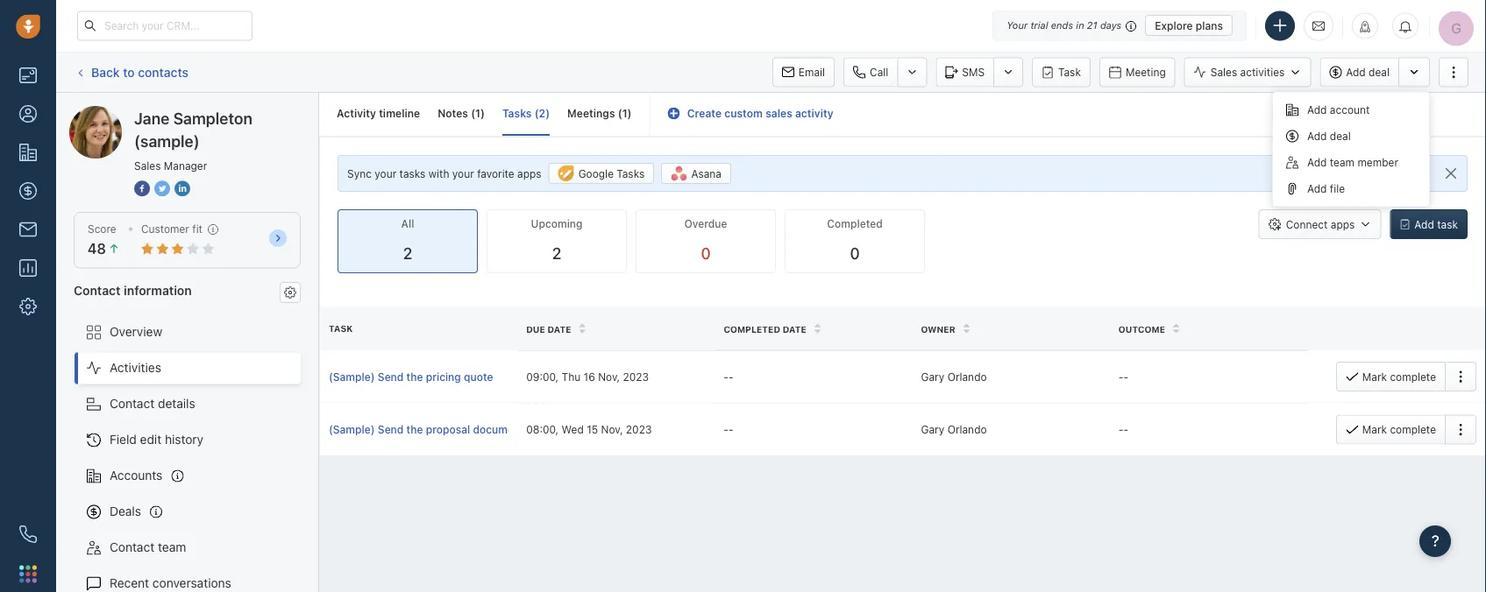 Task type: vqa. For each thing, say whether or not it's contained in the screenshot.
2nd the
yes



Task type: locate. For each thing, give the bounding box(es) containing it.
0 vertical spatial orlando
[[947, 371, 987, 383]]

score
[[88, 223, 116, 235]]

jane sampleton (sample) down contacts
[[104, 106, 248, 120]]

1 mark complete button from the top
[[1336, 362, 1445, 392]]

1 vertical spatial the
[[406, 424, 423, 436]]

2 down upcoming
[[552, 244, 561, 263]]

0 vertical spatial task
[[1058, 66, 1081, 78]]

task button
[[1032, 57, 1091, 87]]

mark complete
[[1362, 371, 1436, 383], [1362, 424, 1436, 436]]

plans
[[1196, 19, 1223, 32]]

1 the from the top
[[406, 371, 423, 383]]

send down (sample) send the pricing quote
[[378, 424, 404, 436]]

1 vertical spatial send
[[378, 424, 404, 436]]

date for due date
[[548, 324, 571, 334]]

upcoming
[[531, 218, 583, 230]]

call button
[[843, 57, 897, 87]]

your right with
[[452, 168, 474, 180]]

0 horizontal spatial task
[[329, 324, 353, 334]]

tasks inside 'button'
[[617, 168, 645, 180]]

1 vertical spatial complete
[[1390, 424, 1436, 436]]

add deal
[[1346, 66, 1390, 78], [1307, 130, 1351, 142]]

send left pricing
[[378, 371, 404, 383]]

1 horizontal spatial completed
[[827, 218, 883, 230]]

sync
[[347, 168, 372, 180]]

date
[[548, 324, 571, 334], [783, 324, 806, 334]]

mark complete button
[[1336, 362, 1445, 392], [1336, 415, 1445, 445]]

connect apps
[[1286, 218, 1355, 231]]

1 horizontal spatial your
[[452, 168, 474, 180]]

1 (sample) from the top
[[329, 371, 375, 383]]

tasks right google
[[617, 168, 645, 180]]

2023 right 16
[[623, 371, 649, 383]]

2 date from the left
[[783, 324, 806, 334]]

2 horizontal spatial 2
[[552, 244, 561, 263]]

contact team
[[110, 541, 186, 555]]

0 vertical spatial add deal
[[1346, 66, 1390, 78]]

2 gary from the top
[[921, 424, 944, 436]]

1 your from the left
[[375, 168, 396, 180]]

0 vertical spatial mark complete
[[1362, 371, 1436, 383]]

1 vertical spatial (sample)
[[329, 424, 375, 436]]

orlando
[[947, 371, 987, 383], [947, 424, 987, 436]]

add deal up account
[[1346, 66, 1390, 78]]

team for contact
[[158, 541, 186, 555]]

0 vertical spatial gary
[[921, 371, 944, 383]]

1 vertical spatial mark
[[1362, 424, 1387, 436]]

sampleton inside 'jane sampleton (sample)'
[[173, 109, 252, 128]]

1 complete from the top
[[1390, 371, 1436, 383]]

jane sampleton (sample)
[[104, 106, 248, 120], [134, 109, 252, 150]]

0 vertical spatial sales
[[1211, 66, 1237, 78]]

1 vertical spatial orlando
[[947, 424, 987, 436]]

1 vertical spatial apps
[[1331, 218, 1355, 231]]

nov, inside the (sample) send the proposal document 08:00, wed 15 nov, 2023
[[601, 424, 623, 436]]

2 your from the left
[[452, 168, 474, 180]]

1 vertical spatial task
[[329, 324, 353, 334]]

deal down 'add account'
[[1330, 130, 1351, 142]]

favorite
[[477, 168, 514, 180]]

tasks
[[502, 107, 532, 120], [617, 168, 645, 180]]

details
[[158, 397, 195, 411]]

1 vertical spatial gary
[[921, 424, 944, 436]]

sales up 'facebook circled' icon
[[134, 160, 161, 172]]

gary for 09:00, thu 16 nov, 2023
[[921, 371, 944, 383]]

deal up account
[[1369, 66, 1390, 78]]

tasks ( 2 )
[[502, 107, 550, 120]]

customer
[[141, 223, 189, 235]]

recent
[[110, 577, 149, 591]]

16
[[584, 371, 595, 383]]

connect apps button
[[1259, 210, 1381, 239], [1259, 210, 1381, 239]]

2 gary orlando from the top
[[921, 424, 987, 436]]

add deal inside button
[[1346, 66, 1390, 78]]

0
[[701, 244, 711, 263], [850, 244, 860, 263]]

tasks right notes ( 1 ) at the top
[[502, 107, 532, 120]]

1 horizontal spatial sales
[[1211, 66, 1237, 78]]

1 right notes
[[475, 107, 480, 120]]

) left the meetings
[[545, 107, 550, 120]]

2 0 from the left
[[850, 244, 860, 263]]

(sample) send the proposal document 08:00, wed 15 nov, 2023
[[329, 424, 652, 436]]

add task button
[[1390, 210, 1468, 239]]

1 ) from the left
[[480, 107, 485, 120]]

send inside the (sample) send the proposal document 08:00, wed 15 nov, 2023
[[378, 424, 404, 436]]

2 complete from the top
[[1390, 424, 1436, 436]]

pricing
[[426, 371, 461, 383]]

call link
[[843, 57, 897, 87]]

(sample) inside 'jane sampleton (sample)'
[[134, 132, 200, 150]]

0 vertical spatial (sample)
[[329, 371, 375, 383]]

add deal down 'add account'
[[1307, 130, 1351, 142]]

(sample) send the pricing quote
[[329, 371, 493, 383]]

1 vertical spatial nov,
[[601, 424, 623, 436]]

2023 right '15'
[[626, 424, 652, 436]]

1 send from the top
[[378, 371, 404, 383]]

google tasks
[[578, 168, 645, 180]]

2 ( from the left
[[535, 107, 539, 120]]

1 vertical spatial mark complete button
[[1336, 415, 1445, 445]]

contact down 48
[[74, 283, 121, 297]]

the inside the (sample) send the proposal document 08:00, wed 15 nov, 2023
[[406, 424, 423, 436]]

Search your CRM... text field
[[77, 11, 253, 41]]

(
[[471, 107, 475, 120], [535, 107, 539, 120], [618, 107, 622, 120]]

0 horizontal spatial 2
[[403, 244, 412, 263]]

jane down to
[[104, 106, 131, 120]]

your right the 'sync'
[[375, 168, 396, 180]]

0 vertical spatial team
[[1330, 156, 1355, 169]]

1 vertical spatial sales
[[134, 160, 161, 172]]

2 down all
[[403, 244, 412, 263]]

3 ( from the left
[[618, 107, 622, 120]]

orlando for 08:00, wed 15 nov, 2023
[[947, 424, 987, 436]]

1 horizontal spatial jane
[[134, 109, 170, 128]]

2 the from the top
[[406, 424, 423, 436]]

create custom sales activity
[[687, 107, 833, 120]]

0 horizontal spatial sales
[[134, 160, 161, 172]]

2 mark complete button from the top
[[1336, 415, 1445, 445]]

09:00, thu 16 nov, 2023
[[526, 371, 649, 383]]

0 vertical spatial complete
[[1390, 371, 1436, 383]]

0 horizontal spatial 1
[[475, 107, 480, 120]]

) for notes ( 1 )
[[480, 107, 485, 120]]

1 vertical spatial contact
[[110, 397, 155, 411]]

gary
[[921, 371, 944, 383], [921, 424, 944, 436]]

1 1 from the left
[[475, 107, 480, 120]]

orlando for 09:00, thu 16 nov, 2023
[[947, 371, 987, 383]]

1 horizontal spatial tasks
[[617, 168, 645, 180]]

fit
[[192, 223, 203, 235]]

1 orlando from the top
[[947, 371, 987, 383]]

team up 'file'
[[1330, 156, 1355, 169]]

1 vertical spatial team
[[158, 541, 186, 555]]

1 0 from the left
[[701, 244, 711, 263]]

(sample) send the pricing quote link
[[329, 369, 509, 385]]

0 vertical spatial completed
[[827, 218, 883, 230]]

add deal button
[[1320, 57, 1398, 87]]

overdue
[[684, 218, 727, 230]]

apps right connect
[[1331, 218, 1355, 231]]

(sample) up "manager" at the left of the page
[[198, 106, 248, 120]]

-
[[724, 371, 729, 383], [729, 371, 734, 383], [1118, 371, 1123, 383], [1123, 371, 1128, 383], [724, 424, 729, 436], [729, 424, 734, 436], [1118, 424, 1123, 436], [1123, 424, 1128, 436]]

contact up recent
[[110, 541, 155, 555]]

1 vertical spatial mark complete
[[1362, 424, 1436, 436]]

1 vertical spatial completed
[[724, 324, 780, 334]]

mark complete button for 08:00, wed 15 nov, 2023
[[1336, 415, 1445, 445]]

1 ( from the left
[[471, 107, 475, 120]]

1 horizontal spatial team
[[1330, 156, 1355, 169]]

1 vertical spatial tasks
[[617, 168, 645, 180]]

48
[[88, 241, 106, 257]]

2 orlando from the top
[[947, 424, 987, 436]]

2 horizontal spatial (
[[618, 107, 622, 120]]

complete for 09:00, thu 16 nov, 2023
[[1390, 371, 1436, 383]]

activities
[[1240, 66, 1285, 78]]

activities
[[110, 361, 161, 375]]

all
[[401, 218, 414, 230]]

deals
[[110, 505, 141, 519]]

( right the meetings
[[618, 107, 622, 120]]

) right the meetings
[[627, 107, 632, 120]]

the left pricing
[[406, 371, 423, 383]]

1 horizontal spatial date
[[783, 324, 806, 334]]

1 vertical spatial 2023
[[626, 424, 652, 436]]

0 horizontal spatial date
[[548, 324, 571, 334]]

nov, right 16
[[598, 371, 620, 383]]

2 mark from the top
[[1362, 424, 1387, 436]]

add up account
[[1346, 66, 1366, 78]]

1 for meetings ( 1 )
[[622, 107, 627, 120]]

) right notes
[[480, 107, 485, 120]]

google
[[578, 168, 614, 180]]

add
[[1346, 66, 1366, 78], [1307, 104, 1327, 116], [1307, 130, 1327, 142], [1307, 156, 1327, 169], [1307, 183, 1327, 195], [1415, 218, 1434, 231]]

1 horizontal spatial )
[[545, 107, 550, 120]]

edit
[[140, 433, 161, 447]]

0 horizontal spatial completed
[[724, 324, 780, 334]]

task down your trial ends in 21 days
[[1058, 66, 1081, 78]]

0 horizontal spatial tasks
[[502, 107, 532, 120]]

apps right favorite
[[517, 168, 542, 180]]

1 horizontal spatial (
[[535, 107, 539, 120]]

0 vertical spatial mark
[[1362, 371, 1387, 383]]

team up "recent conversations"
[[158, 541, 186, 555]]

) for tasks ( 2 )
[[545, 107, 550, 120]]

activity
[[337, 107, 376, 120]]

send for proposal
[[378, 424, 404, 436]]

1 gary orlando from the top
[[921, 371, 987, 383]]

contact for contact details
[[110, 397, 155, 411]]

mark
[[1362, 371, 1387, 383], [1362, 424, 1387, 436]]

mark for 08:00, wed 15 nov, 2023
[[1362, 424, 1387, 436]]

complete for 08:00, wed 15 nov, 2023
[[1390, 424, 1436, 436]]

2 ) from the left
[[545, 107, 550, 120]]

3 ) from the left
[[627, 107, 632, 120]]

in
[[1076, 20, 1084, 31]]

sms button
[[936, 57, 993, 87]]

sales manager
[[134, 160, 207, 172]]

nov, right '15'
[[601, 424, 623, 436]]

0 vertical spatial gary orlando
[[921, 371, 987, 383]]

1 vertical spatial gary orlando
[[921, 424, 987, 436]]

contact down the 'activities'
[[110, 397, 155, 411]]

21
[[1087, 20, 1097, 31]]

0 horizontal spatial apps
[[517, 168, 542, 180]]

1 mark from the top
[[1362, 371, 1387, 383]]

with
[[429, 168, 449, 180]]

( left the meetings
[[535, 107, 539, 120]]

2 left the meetings
[[539, 107, 545, 120]]

0 horizontal spatial 0
[[701, 244, 711, 263]]

add left account
[[1307, 104, 1327, 116]]

add account
[[1307, 104, 1370, 116]]

( right notes
[[471, 107, 475, 120]]

( for meetings
[[618, 107, 622, 120]]

2 vertical spatial contact
[[110, 541, 155, 555]]

2
[[539, 107, 545, 120], [403, 244, 412, 263], [552, 244, 561, 263]]

mark complete for 08:00, wed 15 nov, 2023
[[1362, 424, 1436, 436]]

1 right the meetings
[[622, 107, 627, 120]]

owner
[[921, 324, 955, 334]]

2 horizontal spatial )
[[627, 107, 632, 120]]

jane down contacts
[[134, 109, 170, 128]]

0 horizontal spatial your
[[375, 168, 396, 180]]

2 for all
[[403, 244, 412, 263]]

2 send from the top
[[378, 424, 404, 436]]

0 vertical spatial contact
[[74, 283, 121, 297]]

1 horizontal spatial 0
[[850, 244, 860, 263]]

0 vertical spatial the
[[406, 371, 423, 383]]

explore plans link
[[1145, 15, 1233, 36]]

0 horizontal spatial (
[[471, 107, 475, 120]]

1 horizontal spatial 2
[[539, 107, 545, 120]]

1 date from the left
[[548, 324, 571, 334]]

the left proposal
[[406, 424, 423, 436]]

add left 'file'
[[1307, 183, 1327, 195]]

0 horizontal spatial team
[[158, 541, 186, 555]]

notes
[[438, 107, 468, 120]]

2 (sample) from the top
[[329, 424, 375, 436]]

sampleton up "manager" at the left of the page
[[173, 109, 252, 128]]

1 horizontal spatial deal
[[1369, 66, 1390, 78]]

email
[[799, 66, 825, 78]]

email image
[[1313, 19, 1325, 33]]

(sample)
[[198, 106, 248, 120], [134, 132, 200, 150]]

mng settings image
[[284, 287, 296, 299]]

task
[[1058, 66, 1081, 78], [329, 324, 353, 334]]

nov,
[[598, 371, 620, 383], [601, 424, 623, 436]]

conversations
[[152, 577, 231, 591]]

0 vertical spatial send
[[378, 371, 404, 383]]

sales for sales manager
[[134, 160, 161, 172]]

2 mark complete from the top
[[1362, 424, 1436, 436]]

deal inside button
[[1369, 66, 1390, 78]]

1 gary from the top
[[921, 371, 944, 383]]

1 vertical spatial add deal
[[1307, 130, 1351, 142]]

2023 inside the (sample) send the proposal document 08:00, wed 15 nov, 2023
[[626, 424, 652, 436]]

linkedin circled image
[[174, 179, 190, 198]]

0 horizontal spatial )
[[480, 107, 485, 120]]

2023
[[623, 371, 649, 383], [626, 424, 652, 436]]

(sample) up sales manager
[[134, 132, 200, 150]]

date for completed date
[[783, 324, 806, 334]]

your
[[375, 168, 396, 180], [452, 168, 474, 180]]

twitter circled image
[[154, 179, 170, 198]]

team
[[1330, 156, 1355, 169], [158, 541, 186, 555]]

gary orlando for 09:00, thu 16 nov, 2023
[[921, 371, 987, 383]]

1 vertical spatial deal
[[1330, 130, 1351, 142]]

contact
[[74, 283, 121, 297], [110, 397, 155, 411], [110, 541, 155, 555]]

1 mark complete from the top
[[1362, 371, 1436, 383]]

days
[[1100, 20, 1122, 31]]

0 vertical spatial deal
[[1369, 66, 1390, 78]]

1 horizontal spatial 1
[[622, 107, 627, 120]]

2 1 from the left
[[622, 107, 627, 120]]

1 horizontal spatial task
[[1058, 66, 1081, 78]]

account
[[1330, 104, 1370, 116]]

1 vertical spatial (sample)
[[134, 132, 200, 150]]

0 vertical spatial 2023
[[623, 371, 649, 383]]

phone image
[[19, 526, 37, 544]]

sales left activities
[[1211, 66, 1237, 78]]

overview
[[110, 325, 162, 339]]

0 vertical spatial mark complete button
[[1336, 362, 1445, 392]]

task up (sample) send the pricing quote
[[329, 324, 353, 334]]

(sample) inside the (sample) send the proposal document 08:00, wed 15 nov, 2023
[[329, 424, 375, 436]]



Task type: describe. For each thing, give the bounding box(es) containing it.
( for tasks
[[535, 107, 539, 120]]

thu
[[562, 371, 581, 383]]

meetings
[[567, 107, 615, 120]]

15
[[587, 424, 598, 436]]

meetings ( 1 )
[[567, 107, 632, 120]]

facebook circled image
[[134, 179, 150, 198]]

send for pricing
[[378, 371, 404, 383]]

add task
[[1415, 218, 1458, 231]]

gary for 08:00, wed 15 nov, 2023
[[921, 424, 944, 436]]

completed for completed
[[827, 218, 883, 230]]

sync your tasks with your favorite apps
[[347, 168, 542, 180]]

call
[[870, 66, 888, 78]]

timeline
[[379, 107, 420, 120]]

phone element
[[11, 517, 46, 552]]

recent conversations
[[110, 577, 231, 591]]

outcome
[[1118, 324, 1165, 334]]

0 for overdue
[[701, 244, 711, 263]]

0 vertical spatial nov,
[[598, 371, 620, 383]]

notes ( 1 )
[[438, 107, 485, 120]]

due
[[526, 324, 545, 334]]

back to contacts link
[[74, 59, 189, 86]]

file
[[1330, 183, 1345, 195]]

mark complete button for 09:00, thu 16 nov, 2023
[[1336, 362, 1445, 392]]

explore
[[1155, 19, 1193, 32]]

mark complete for 09:00, thu 16 nov, 2023
[[1362, 371, 1436, 383]]

48 button
[[88, 241, 120, 257]]

09:00,
[[526, 371, 559, 383]]

customer fit
[[141, 223, 203, 235]]

sales for sales activities
[[1211, 66, 1237, 78]]

contact for contact team
[[110, 541, 155, 555]]

field edit history
[[110, 433, 204, 447]]

meeting button
[[1099, 57, 1176, 87]]

information
[[124, 283, 192, 297]]

sampleton down contacts
[[135, 106, 195, 120]]

gary orlando for 08:00, wed 15 nov, 2023
[[921, 424, 987, 436]]

member
[[1358, 156, 1398, 169]]

completed date
[[724, 324, 806, 334]]

tasks
[[399, 168, 426, 180]]

back to contacts
[[91, 65, 189, 79]]

1 horizontal spatial apps
[[1331, 218, 1355, 231]]

add up add file
[[1307, 156, 1327, 169]]

contact information
[[74, 283, 192, 297]]

quote
[[464, 371, 493, 383]]

08:00,
[[526, 424, 559, 436]]

jane sampleton (sample) up "manager" at the left of the page
[[134, 109, 252, 150]]

completed for completed date
[[724, 324, 780, 334]]

ends
[[1051, 20, 1073, 31]]

activity
[[795, 107, 833, 120]]

mark for 09:00, thu 16 nov, 2023
[[1362, 371, 1387, 383]]

email button
[[772, 57, 835, 87]]

task
[[1437, 218, 1458, 231]]

add left task
[[1415, 218, 1434, 231]]

history
[[165, 433, 204, 447]]

activity timeline
[[337, 107, 420, 120]]

back
[[91, 65, 120, 79]]

your
[[1007, 20, 1028, 31]]

the for proposal
[[406, 424, 423, 436]]

contacts
[[138, 65, 189, 79]]

) for meetings ( 1 )
[[627, 107, 632, 120]]

( for notes
[[471, 107, 475, 120]]

sales activities
[[1211, 66, 1285, 78]]

task inside button
[[1058, 66, 1081, 78]]

sales
[[766, 107, 792, 120]]

custom
[[724, 107, 763, 120]]

0 horizontal spatial jane
[[104, 106, 131, 120]]

(sample) for (sample) send the proposal document 08:00, wed 15 nov, 2023
[[329, 424, 375, 436]]

contact details
[[110, 397, 195, 411]]

0 for completed
[[850, 244, 860, 263]]

to
[[123, 65, 135, 79]]

trial
[[1031, 20, 1048, 31]]

create
[[687, 107, 722, 120]]

asana
[[691, 168, 722, 180]]

contact for contact information
[[74, 283, 121, 297]]

manager
[[164, 160, 207, 172]]

connect
[[1286, 218, 1328, 231]]

0 horizontal spatial deal
[[1330, 130, 1351, 142]]

accounts
[[110, 469, 163, 483]]

(sample) send the proposal document link
[[329, 422, 524, 438]]

team for add
[[1330, 156, 1355, 169]]

asana button
[[661, 163, 731, 184]]

0 vertical spatial tasks
[[502, 107, 532, 120]]

your trial ends in 21 days
[[1007, 20, 1122, 31]]

0 vertical spatial apps
[[517, 168, 542, 180]]

add down 'add account'
[[1307, 130, 1327, 142]]

wed
[[562, 424, 584, 436]]

2 for upcoming
[[552, 244, 561, 263]]

add file
[[1307, 183, 1345, 195]]

create custom sales activity link
[[668, 107, 833, 120]]

proposal
[[426, 424, 470, 436]]

freshworks switcher image
[[19, 566, 37, 583]]

google tasks button
[[549, 163, 654, 184]]

sms
[[962, 66, 985, 78]]

0 vertical spatial (sample)
[[198, 106, 248, 120]]

explore plans
[[1155, 19, 1223, 32]]

add team member
[[1307, 156, 1398, 169]]

the for pricing
[[406, 371, 423, 383]]

meeting
[[1126, 66, 1166, 78]]

1 for notes ( 1 )
[[475, 107, 480, 120]]

due date
[[526, 324, 571, 334]]

(sample) for (sample) send the pricing quote
[[329, 371, 375, 383]]



